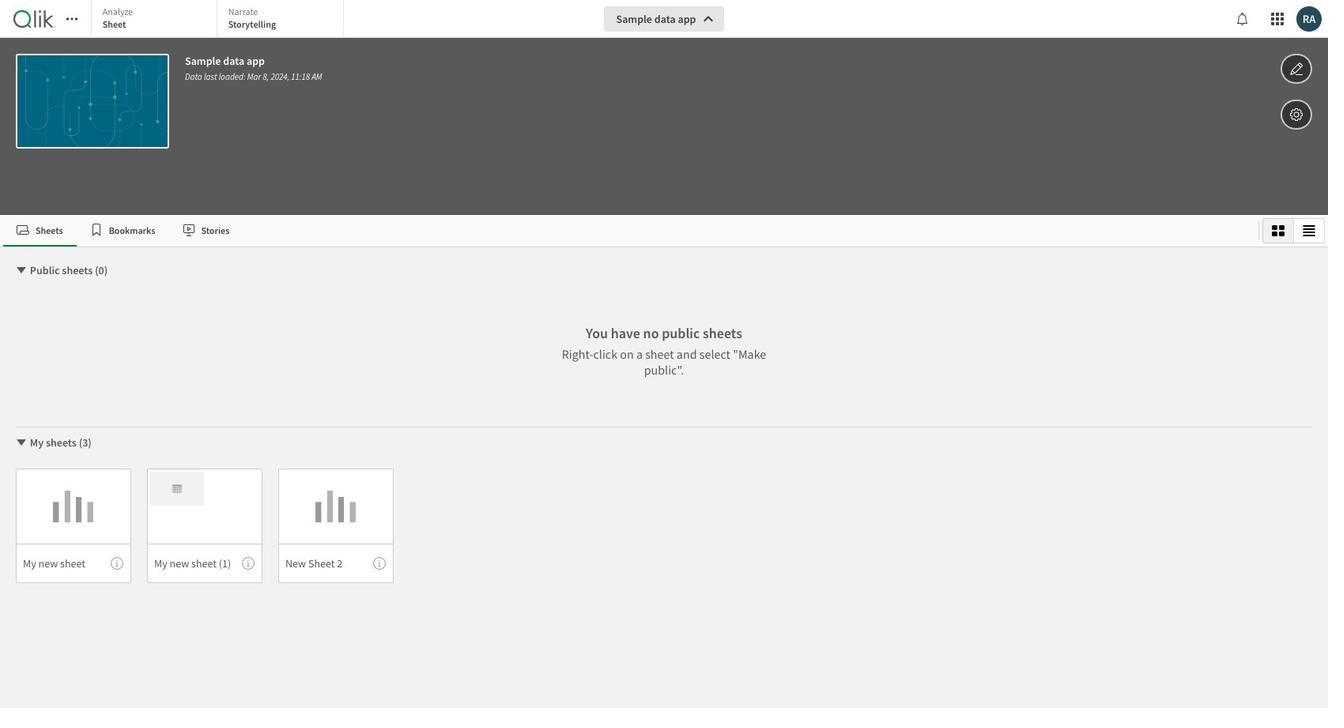 Task type: describe. For each thing, give the bounding box(es) containing it.
0 vertical spatial tab list
[[91, 0, 348, 40]]

menu item for my new sheet (1) sheet is selected. press the spacebar or enter key to open my new sheet (1) sheet. use the right and left arrow keys to navigate. element in the bottom of the page
[[147, 544, 263, 584]]

1 vertical spatial tab list
[[3, 215, 1253, 247]]

tooltip for my new sheet (1) sheet is selected. press the spacebar or enter key to open my new sheet (1) sheet. use the right and left arrow keys to navigate. element in the bottom of the page
[[242, 558, 255, 570]]

grid view image
[[1273, 225, 1285, 237]]

edit image
[[1290, 59, 1304, 78]]

app options image
[[1290, 105, 1304, 124]]

collapse image
[[15, 264, 28, 277]]

collapse image
[[15, 437, 28, 449]]

new sheet 2 sheet is selected. press the spacebar or enter key to open new sheet 2 sheet. use the right and left arrow keys to navigate. element
[[278, 469, 394, 584]]



Task type: vqa. For each thing, say whether or not it's contained in the screenshot.
tooltip corresponding to menu item corresponding to My new sheet (1) sheet is selected. Press the Spacebar or Enter key to open My new sheet (1) sheet. Use the right and left arrow keys to navigate. element
yes



Task type: locate. For each thing, give the bounding box(es) containing it.
tooltip for new sheet 2 sheet is selected. press the spacebar or enter key to open new sheet 2 sheet. use the right and left arrow keys to navigate. element
[[373, 558, 386, 570]]

my new sheet (1) sheet is selected. press the spacebar or enter key to open my new sheet (1) sheet. use the right and left arrow keys to navigate. element
[[147, 469, 263, 584]]

tooltip inside new sheet 2 sheet is selected. press the spacebar or enter key to open new sheet 2 sheet. use the right and left arrow keys to navigate. element
[[373, 558, 386, 570]]

0 horizontal spatial tooltip
[[111, 558, 123, 570]]

3 menu item from the left
[[278, 544, 394, 584]]

tooltip for my new sheet sheet is selected. press the spacebar or enter key to open my new sheet sheet. use the right and left arrow keys to navigate. element
[[111, 558, 123, 570]]

1 horizontal spatial tooltip
[[242, 558, 255, 570]]

tab list
[[91, 0, 348, 40], [3, 215, 1253, 247]]

0 horizontal spatial menu item
[[16, 544, 131, 584]]

menu item for new sheet 2 sheet is selected. press the spacebar or enter key to open new sheet 2 sheet. use the right and left arrow keys to navigate. element
[[278, 544, 394, 584]]

2 menu item from the left
[[147, 544, 263, 584]]

my new sheet sheet is selected. press the spacebar or enter key to open my new sheet sheet. use the right and left arrow keys to navigate. element
[[16, 469, 131, 584]]

tooltip inside my new sheet (1) sheet is selected. press the spacebar or enter key to open my new sheet (1) sheet. use the right and left arrow keys to navigate. element
[[242, 558, 255, 570]]

list view image
[[1303, 225, 1316, 237]]

group
[[1263, 218, 1326, 244]]

2 horizontal spatial tooltip
[[373, 558, 386, 570]]

tooltip
[[111, 558, 123, 570], [242, 558, 255, 570], [373, 558, 386, 570]]

menu item
[[16, 544, 131, 584], [147, 544, 263, 584], [278, 544, 394, 584]]

tooltip inside my new sheet sheet is selected. press the spacebar or enter key to open my new sheet sheet. use the right and left arrow keys to navigate. element
[[111, 558, 123, 570]]

3 tooltip from the left
[[373, 558, 386, 570]]

1 tooltip from the left
[[111, 558, 123, 570]]

1 horizontal spatial menu item
[[147, 544, 263, 584]]

2 horizontal spatial menu item
[[278, 544, 394, 584]]

application
[[0, 0, 1329, 709]]

2 tooltip from the left
[[242, 558, 255, 570]]

toolbar
[[0, 0, 1329, 215]]

menu item for my new sheet sheet is selected. press the spacebar or enter key to open my new sheet sheet. use the right and left arrow keys to navigate. element
[[16, 544, 131, 584]]

1 menu item from the left
[[16, 544, 131, 584]]



